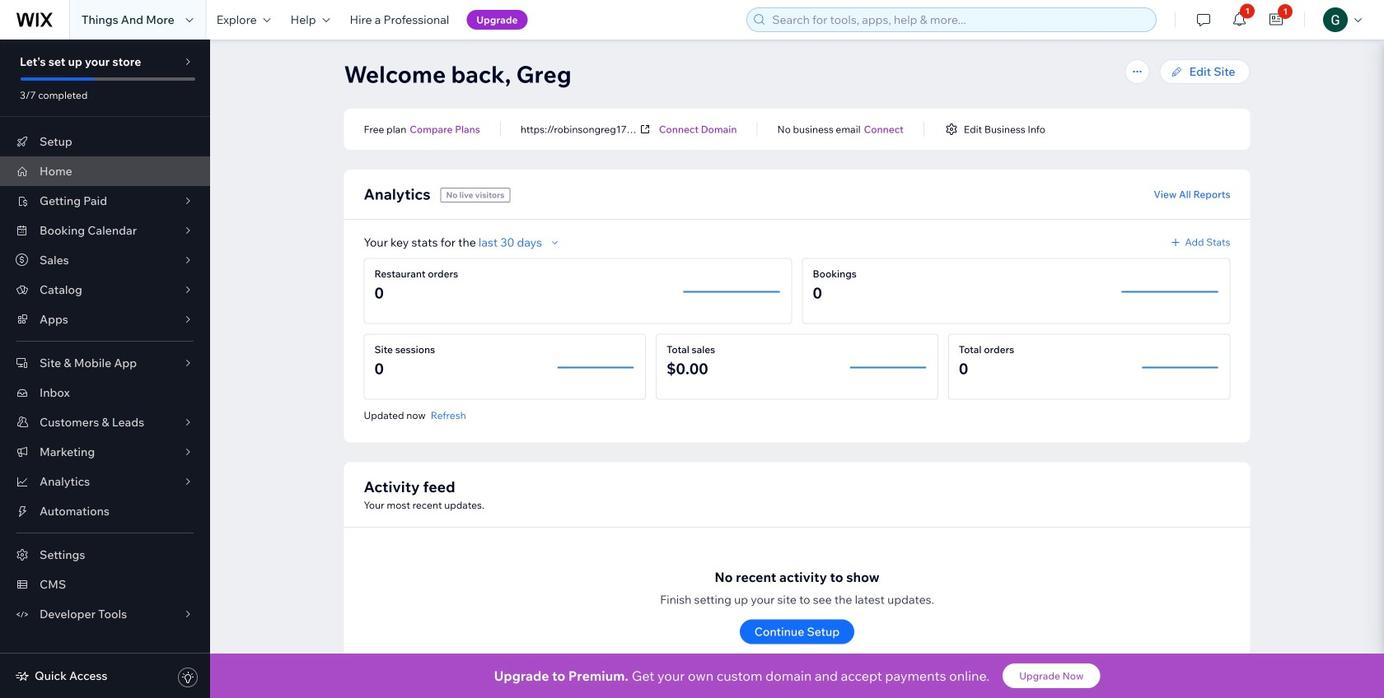 Task type: vqa. For each thing, say whether or not it's contained in the screenshot.
sidebar element
yes



Task type: describe. For each thing, give the bounding box(es) containing it.
Search for tools, apps, help & more... field
[[768, 8, 1152, 31]]

sidebar element
[[0, 40, 210, 699]]



